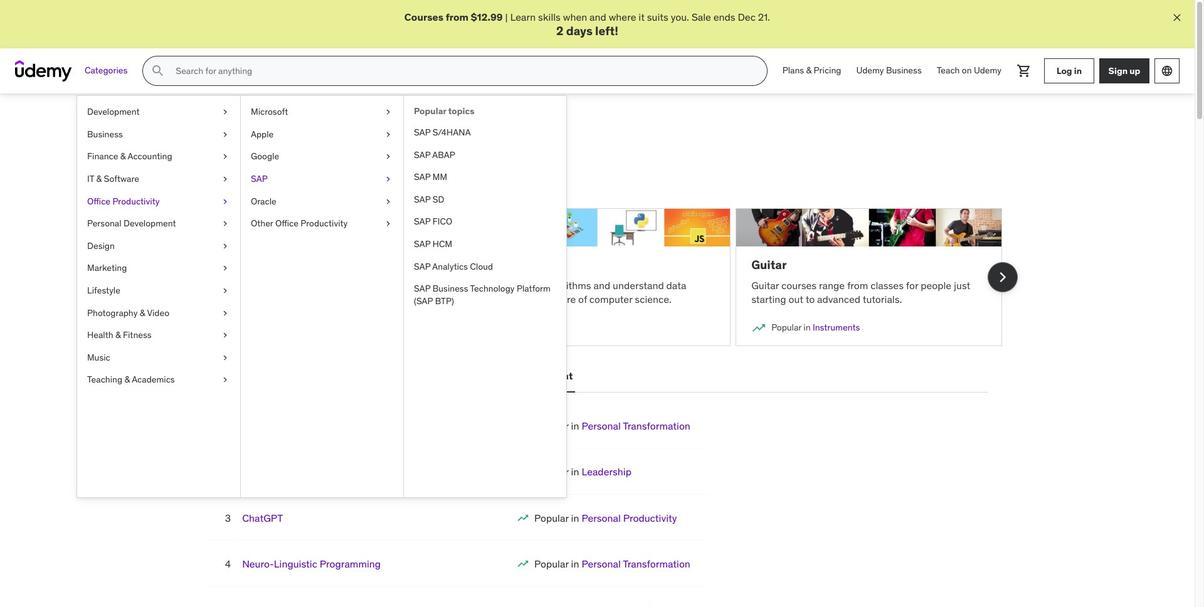 Task type: vqa. For each thing, say whether or not it's contained in the screenshot.
(parts
no



Task type: locate. For each thing, give the bounding box(es) containing it.
personal transformation link for 1st cell from the top
[[582, 420, 691, 432]]

and up 'computer'
[[594, 279, 611, 292]]

0 vertical spatial office
[[87, 196, 110, 207]]

photography & video link
[[77, 302, 240, 325]]

xsmall image for design
[[220, 240, 230, 252]]

xsmall image for google
[[383, 151, 393, 163]]

xsmall image inside personal development link
[[220, 218, 230, 230]]

0 horizontal spatial business
[[87, 129, 123, 140]]

xsmall image down your
[[383, 196, 393, 208]]

in left instruments
[[804, 322, 811, 333]]

1 personal transformation link from the top
[[582, 420, 691, 432]]

sap for sap fico
[[414, 216, 431, 227]]

xsmall image inside google link
[[383, 151, 393, 163]]

xsmall image for apple
[[383, 129, 393, 141]]

to right out
[[806, 293, 815, 306]]

existing
[[414, 160, 449, 172]]

sign up
[[1109, 65, 1141, 76]]

xsmall image for finance & accounting
[[220, 151, 230, 163]]

skills
[[539, 11, 561, 23], [452, 160, 474, 172]]

office right other
[[275, 218, 299, 229]]

personal development inside button
[[465, 370, 573, 382]]

development inside development link
[[87, 106, 140, 117]]

xsmall image inside office productivity link
[[220, 196, 230, 208]]

& for academics
[[125, 374, 130, 386]]

xsmall image inside development link
[[220, 106, 230, 118]]

popular topics
[[414, 106, 475, 117]]

learn left something
[[192, 160, 218, 172]]

xsmall image for teaching & academics
[[220, 374, 230, 387]]

& for accounting
[[120, 151, 126, 162]]

sap analytics cloud
[[414, 261, 493, 272]]

data.
[[256, 293, 279, 306]]

health & fitness link
[[77, 325, 240, 347]]

from up "advanced"
[[848, 279, 869, 292]]

0 horizontal spatial learn
[[192, 160, 218, 172]]

courses from $12.99 | learn skills when and where it suits you. sale ends dec 21. 2 days left!
[[405, 11, 771, 39]]

learn up structures
[[480, 279, 505, 292]]

close image
[[1172, 11, 1184, 24]]

udemy right pricing
[[857, 65, 885, 76]]

sap left abap
[[414, 149, 431, 160]]

xsmall image for it & software
[[220, 173, 230, 185]]

xsmall image for oracle
[[383, 196, 393, 208]]

& right health
[[115, 330, 121, 341]]

sap up sap abap
[[414, 127, 431, 138]]

1 horizontal spatial productivity
[[301, 218, 348, 229]]

1 vertical spatial personal development
[[465, 370, 573, 382]]

topics up s/4hana
[[449, 106, 475, 117]]

s/4hana
[[433, 127, 471, 138]]

sap fico
[[414, 216, 453, 227]]

1 vertical spatial business
[[87, 129, 123, 140]]

in up popular in leadership at the bottom of the page
[[571, 420, 580, 432]]

carousel element
[[192, 193, 1018, 361]]

submit search image
[[151, 64, 166, 79]]

learn inside the courses from $12.99 | learn skills when and where it suits you. sale ends dec 21. 2 days left!
[[511, 11, 536, 23]]

sap up (sap
[[414, 283, 431, 294]]

xsmall image left sap fico
[[383, 218, 393, 230]]

from left $12.99
[[446, 11, 469, 23]]

sap sd
[[414, 194, 445, 205]]

from inside guitar courses range from classes for people just starting out to advanced tutorials.
[[848, 279, 869, 292]]

from inside use statistical probability to teach computers how to learn from data.
[[233, 293, 254, 306]]

& right it
[[96, 173, 102, 184]]

business
[[887, 65, 922, 76], [87, 129, 123, 140], [433, 283, 468, 294]]

xsmall image for microsoft
[[383, 106, 393, 118]]

xsmall image inside oracle link
[[383, 196, 393, 208]]

1 vertical spatial office
[[275, 218, 299, 229]]

1 horizontal spatial business
[[433, 283, 468, 294]]

xsmall image down machine
[[220, 285, 230, 297]]

2 udemy from the left
[[975, 65, 1002, 76]]

business left teach
[[887, 65, 922, 76]]

xsmall image inside music link
[[220, 352, 230, 364]]

topics inside sap element
[[449, 106, 475, 117]]

2 vertical spatial productivity
[[624, 512, 677, 524]]

xsmall image for music
[[220, 352, 230, 364]]

office down it
[[87, 196, 110, 207]]

sap for sap hcm
[[414, 238, 431, 250]]

popular in image
[[208, 321, 223, 336], [752, 321, 767, 336]]

1 popular in image from the top
[[517, 512, 530, 524]]

1 horizontal spatial udemy
[[975, 65, 1002, 76]]

personal development for personal development button
[[465, 370, 573, 382]]

2 popular in image from the top
[[517, 558, 530, 571]]

cloud
[[470, 261, 493, 272]]

xsmall image inside 'other office productivity' link
[[383, 218, 393, 230]]

2
[[557, 23, 564, 39]]

other
[[251, 218, 273, 229]]

1 horizontal spatial skills
[[539, 11, 561, 23]]

bestselling
[[210, 370, 264, 382]]

development inside personal development link
[[124, 218, 176, 229]]

xsmall image left google
[[220, 151, 230, 163]]

or
[[343, 160, 352, 172]]

business inside udemy business link
[[887, 65, 922, 76]]

1 vertical spatial guitar
[[752, 279, 780, 292]]

& right the teaching at the left bottom of page
[[125, 374, 130, 386]]

popular and trending topics
[[192, 124, 401, 143]]

xsmall image for health & fitness
[[220, 330, 230, 342]]

popular in personal transformation up leadership link at the bottom
[[535, 420, 691, 432]]

2 vertical spatial business
[[433, 283, 468, 294]]

3
[[225, 512, 231, 524]]

categories button
[[77, 56, 135, 86]]

0 horizontal spatial udemy
[[857, 65, 885, 76]]

xsmall image
[[220, 106, 230, 118], [220, 129, 230, 141], [383, 129, 393, 141], [220, 151, 230, 163], [383, 196, 393, 208], [220, 218, 230, 230], [383, 218, 393, 230], [220, 263, 230, 275], [220, 285, 230, 297]]

next image
[[993, 267, 1013, 287]]

1 horizontal spatial topics
[[449, 106, 475, 117]]

data
[[667, 279, 687, 292]]

2 horizontal spatial from
[[848, 279, 869, 292]]

1 horizontal spatial from
[[446, 11, 469, 23]]

0 horizontal spatial office
[[87, 196, 110, 207]]

xsmall image inside lifestyle link
[[220, 285, 230, 297]]

sap left hcm
[[414, 238, 431, 250]]

marketing link
[[77, 258, 240, 280]]

learn inside the learn to build algorithms and understand data structures at the core of computer science.
[[480, 279, 505, 292]]

sap element
[[404, 96, 567, 498]]

learn
[[511, 11, 536, 23], [192, 160, 218, 172], [480, 279, 505, 292]]

teach
[[335, 279, 360, 292]]

on
[[963, 65, 972, 76]]

2 horizontal spatial productivity
[[624, 512, 677, 524]]

2 guitar from the top
[[752, 279, 780, 292]]

design link
[[77, 235, 240, 258]]

sap sd link
[[404, 189, 567, 211]]

sap left the sd
[[414, 194, 431, 205]]

topics up improve
[[356, 124, 401, 143]]

1 horizontal spatial office
[[275, 218, 299, 229]]

0 vertical spatial popular in personal transformation
[[535, 420, 691, 432]]

structures
[[480, 293, 526, 306]]

microsoft
[[251, 106, 288, 117]]

0 vertical spatial learn
[[511, 11, 536, 23]]

cell
[[535, 420, 691, 432], [535, 466, 632, 478], [535, 512, 677, 524], [535, 558, 691, 571], [535, 604, 691, 607]]

learn right |
[[511, 11, 536, 23]]

sap for sap business technology platform (sap btp)
[[414, 283, 431, 294]]

xsmall image left microsoft
[[220, 106, 230, 118]]

0 horizontal spatial topics
[[356, 124, 401, 143]]

0 vertical spatial personal transformation link
[[582, 420, 691, 432]]

2 horizontal spatial business
[[887, 65, 922, 76]]

0 vertical spatial business
[[887, 65, 922, 76]]

popular in image down 'learn'
[[208, 321, 223, 336]]

Search for anything text field
[[173, 60, 752, 82]]

xsmall image inside the "health & fitness" link
[[220, 330, 230, 342]]

xsmall image left other
[[220, 218, 230, 230]]

where
[[609, 11, 637, 23]]

your
[[393, 160, 412, 172]]

xsmall image inside sap link
[[383, 173, 393, 185]]

4 cell from the top
[[535, 558, 691, 571]]

2 popular in image from the left
[[752, 321, 767, 336]]

and down microsoft
[[256, 124, 284, 143]]

0 horizontal spatial personal development
[[87, 218, 176, 229]]

in down the data.
[[260, 322, 267, 333]]

1 cell from the top
[[535, 420, 691, 432]]

linguistic
[[274, 558, 318, 571]]

xsmall image inside design link
[[220, 240, 230, 252]]

0 horizontal spatial skills
[[452, 160, 474, 172]]

chatgpt link
[[242, 512, 283, 524]]

21.
[[759, 11, 771, 23]]

xsmall image inside marketing link
[[220, 263, 230, 275]]

xsmall image up use
[[220, 263, 230, 275]]

teaching & academics
[[87, 374, 175, 386]]

0 vertical spatial topics
[[449, 106, 475, 117]]

in
[[1075, 65, 1083, 76], [260, 322, 267, 333], [804, 322, 811, 333], [571, 420, 580, 432], [571, 466, 580, 478], [571, 512, 580, 524], [571, 558, 580, 571]]

xsmall image inside photography & video link
[[220, 307, 230, 320]]

0 vertical spatial personal development
[[87, 218, 176, 229]]

learn for algorithms
[[480, 279, 505, 292]]

to up structures
[[508, 279, 517, 292]]

2 horizontal spatial learn
[[511, 11, 536, 23]]

sap inside 'link'
[[414, 216, 431, 227]]

xsmall image inside microsoft link
[[383, 106, 393, 118]]

business for sap business technology platform (sap btp)
[[433, 283, 468, 294]]

development inside personal development button
[[509, 370, 573, 382]]

1 vertical spatial and
[[256, 124, 284, 143]]

& inside 'link'
[[120, 151, 126, 162]]

1 popular in image from the left
[[208, 321, 223, 336]]

0 vertical spatial from
[[446, 11, 469, 23]]

for
[[907, 279, 919, 292]]

2 vertical spatial and
[[594, 279, 611, 292]]

sap link
[[241, 168, 404, 191]]

xsmall image up something
[[220, 129, 230, 141]]

teach on udemy link
[[930, 56, 1010, 86]]

personal development button
[[463, 361, 576, 392]]

sap fico link
[[404, 211, 567, 233]]

& for fitness
[[115, 330, 121, 341]]

1 vertical spatial transformation
[[623, 558, 691, 571]]

xsmall image inside finance & accounting 'link'
[[220, 151, 230, 163]]

xsmall image inside apple link
[[383, 129, 393, 141]]

to inside the learn to build algorithms and understand data structures at the core of computer science.
[[508, 279, 517, 292]]

it & software link
[[77, 168, 240, 191]]

skills up 2
[[539, 11, 561, 23]]

1 horizontal spatial personal development
[[465, 370, 573, 382]]

office
[[87, 196, 110, 207], [275, 218, 299, 229]]

2 vertical spatial development
[[509, 370, 573, 382]]

it
[[87, 173, 94, 184]]

0 vertical spatial guitar
[[752, 257, 787, 272]]

statistical
[[228, 279, 271, 292]]

personal transformation link up leadership
[[582, 420, 691, 432]]

2 personal transformation link from the top
[[582, 558, 691, 571]]

sap up how at the left
[[414, 261, 431, 272]]

0 vertical spatial development
[[87, 106, 140, 117]]

1 vertical spatial learn
[[192, 160, 218, 172]]

1 horizontal spatial popular in image
[[752, 321, 767, 336]]

build
[[519, 279, 541, 292]]

sap
[[414, 127, 431, 138], [414, 149, 431, 160], [414, 171, 431, 183], [251, 173, 268, 184], [414, 194, 431, 205], [414, 216, 431, 227], [414, 238, 431, 250], [414, 261, 431, 272], [414, 283, 431, 294]]

microsoft link
[[241, 101, 404, 123]]

xsmall image inside the teaching & academics link
[[220, 374, 230, 387]]

popular in image
[[517, 512, 530, 524], [517, 558, 530, 571]]

& left video
[[140, 307, 145, 319]]

1 vertical spatial popular in image
[[517, 558, 530, 571]]

1 vertical spatial productivity
[[301, 218, 348, 229]]

sap for sap
[[251, 173, 268, 184]]

guitar inside guitar courses range from classes for people just starting out to advanced tutorials.
[[752, 279, 780, 292]]

0 vertical spatial and
[[590, 11, 607, 23]]

office inside office productivity link
[[87, 196, 110, 207]]

to right how at the left
[[434, 279, 443, 292]]

2 popular in personal transformation from the top
[[535, 558, 691, 571]]

pricing
[[814, 65, 842, 76]]

0 vertical spatial productivity
[[113, 196, 160, 207]]

sap s/4hana link
[[404, 122, 567, 144]]

and up "left!"
[[590, 11, 607, 23]]

something
[[220, 160, 268, 172]]

sap left fico
[[414, 216, 431, 227]]

when
[[563, 11, 588, 23]]

1 udemy from the left
[[857, 65, 885, 76]]

hcm
[[433, 238, 453, 250]]

1 vertical spatial popular in personal transformation
[[535, 558, 691, 571]]

xsmall image inside it & software link
[[220, 173, 230, 185]]

0 vertical spatial transformation
[[623, 420, 691, 432]]

leadership
[[582, 466, 632, 478]]

sign
[[1109, 65, 1128, 76]]

1 horizontal spatial learn
[[480, 279, 505, 292]]

development for personal development button
[[509, 370, 573, 382]]

0 horizontal spatial popular in image
[[208, 321, 223, 336]]

algorithms
[[480, 257, 543, 272]]

skills right "mm"
[[452, 160, 474, 172]]

sap for sap mm
[[414, 171, 431, 183]]

business inside sap business technology platform (sap btp)
[[433, 283, 468, 294]]

0 horizontal spatial from
[[233, 293, 254, 306]]

& right finance
[[120, 151, 126, 162]]

personal transformation link down personal productivity link
[[582, 558, 691, 571]]

out
[[789, 293, 804, 306]]

personal development
[[87, 218, 176, 229], [465, 370, 573, 382]]

udemy right on
[[975, 65, 1002, 76]]

up
[[1130, 65, 1141, 76]]

sap down something
[[251, 173, 268, 184]]

business inside business link
[[87, 129, 123, 140]]

0 vertical spatial skills
[[539, 11, 561, 23]]

guitar
[[752, 257, 787, 272], [752, 279, 780, 292]]

sap business technology platform (sap btp)
[[414, 283, 551, 307]]

& right plans
[[807, 65, 812, 76]]

popular in personal transformation down popular in personal productivity
[[535, 558, 691, 571]]

2 vertical spatial from
[[233, 293, 254, 306]]

sale
[[692, 11, 712, 23]]

sap left "mm"
[[414, 171, 431, 183]]

btp)
[[435, 295, 454, 307]]

from down statistical
[[233, 293, 254, 306]]

google
[[251, 151, 279, 162]]

business up finance
[[87, 129, 123, 140]]

popular in image down starting
[[752, 321, 767, 336]]

xsmall image inside business link
[[220, 129, 230, 141]]

1 vertical spatial personal transformation link
[[582, 558, 691, 571]]

2 vertical spatial learn
[[480, 279, 505, 292]]

1 vertical spatial from
[[848, 279, 869, 292]]

from inside the courses from $12.99 | learn skills when and where it suits you. sale ends dec 21. 2 days left!
[[446, 11, 469, 23]]

xsmall image
[[383, 106, 393, 118], [383, 151, 393, 163], [220, 173, 230, 185], [383, 173, 393, 185], [220, 196, 230, 208], [220, 240, 230, 252], [220, 307, 230, 320], [220, 330, 230, 342], [220, 352, 230, 364], [220, 374, 230, 387]]

0 vertical spatial popular in image
[[517, 512, 530, 524]]

at
[[528, 293, 537, 306]]

1 vertical spatial development
[[124, 218, 176, 229]]

sap inside sap business technology platform (sap btp)
[[414, 283, 431, 294]]

&
[[807, 65, 812, 76], [120, 151, 126, 162], [96, 173, 102, 184], [140, 307, 145, 319], [115, 330, 121, 341], [125, 374, 130, 386]]

analytics
[[433, 261, 468, 272]]

xsmall image up your
[[383, 129, 393, 141]]

business up btp)
[[433, 283, 468, 294]]

1 guitar from the top
[[752, 257, 787, 272]]

udemy image
[[15, 60, 72, 82]]

from
[[446, 11, 469, 23], [848, 279, 869, 292], [233, 293, 254, 306]]



Task type: describe. For each thing, give the bounding box(es) containing it.
popular in image for popular in personal productivity
[[517, 512, 530, 524]]

software
[[104, 173, 139, 184]]

teach on udemy
[[937, 65, 1002, 76]]

just
[[955, 279, 971, 292]]

oracle
[[251, 196, 277, 207]]

new
[[322, 160, 340, 172]]

xsmall image for business
[[220, 129, 230, 141]]

teach
[[937, 65, 960, 76]]

platform
[[517, 283, 551, 294]]

office productivity link
[[77, 191, 240, 213]]

teaching
[[87, 374, 122, 386]]

finance & accounting
[[87, 151, 172, 162]]

apple
[[251, 129, 274, 140]]

finance
[[87, 151, 118, 162]]

left!
[[596, 23, 619, 39]]

classes
[[871, 279, 904, 292]]

popular in image for popular in personal transformation
[[517, 558, 530, 571]]

learn for popular and trending topics
[[192, 160, 218, 172]]

neuro-linguistic programming link
[[242, 558, 381, 571]]

machine learning
[[208, 257, 309, 272]]

popular in leadership
[[535, 466, 632, 478]]

choose a language image
[[1162, 65, 1174, 77]]

(sap
[[414, 295, 433, 307]]

accounting
[[128, 151, 172, 162]]

health & fitness
[[87, 330, 152, 341]]

sap hcm
[[414, 238, 453, 250]]

4
[[225, 558, 231, 571]]

categories
[[85, 65, 128, 76]]

xsmall image for photography & video
[[220, 307, 230, 320]]

to left 'teach'
[[323, 279, 333, 292]]

popular inside sap element
[[414, 106, 447, 117]]

1 transformation from the top
[[623, 420, 691, 432]]

& for pricing
[[807, 65, 812, 76]]

personal development link
[[77, 213, 240, 235]]

bestselling button
[[207, 361, 266, 392]]

lifestyle
[[87, 285, 120, 296]]

learn
[[208, 293, 231, 306]]

finance & accounting link
[[77, 146, 240, 168]]

trending
[[287, 124, 353, 143]]

log in
[[1057, 65, 1083, 76]]

udemy business link
[[849, 56, 930, 86]]

popular in personal productivity
[[535, 512, 677, 524]]

2 transformation from the top
[[623, 558, 691, 571]]

popular in image for machine learning
[[208, 321, 223, 336]]

abap
[[433, 149, 456, 160]]

neuro-
[[242, 558, 274, 571]]

& for video
[[140, 307, 145, 319]]

in down popular in leadership at the bottom of the page
[[571, 512, 580, 524]]

improve
[[354, 160, 390, 172]]

sap business technology platform (sap btp) link
[[404, 278, 567, 313]]

the
[[539, 293, 554, 306]]

to inside guitar courses range from classes for people just starting out to advanced tutorials.
[[806, 293, 815, 306]]

plans & pricing link
[[775, 56, 849, 86]]

apple link
[[241, 123, 404, 146]]

xsmall image for development
[[220, 106, 230, 118]]

tutorials.
[[863, 293, 903, 306]]

popular in image for guitar
[[752, 321, 767, 336]]

shopping cart with 0 items image
[[1017, 64, 1032, 79]]

and inside the learn to build algorithms and understand data structures at the core of computer science.
[[594, 279, 611, 292]]

courses
[[405, 11, 444, 23]]

instruments
[[813, 322, 861, 333]]

music link
[[77, 347, 240, 369]]

use statistical probability to teach computers how to learn from data.
[[208, 279, 443, 306]]

1 popular in personal transformation from the top
[[535, 420, 691, 432]]

xsmall image for sap
[[383, 173, 393, 185]]

teaching & academics link
[[77, 369, 240, 392]]

popular in
[[228, 322, 267, 333]]

1 vertical spatial topics
[[356, 124, 401, 143]]

music
[[87, 352, 110, 363]]

3 cell from the top
[[535, 512, 677, 524]]

machine
[[208, 257, 256, 272]]

sign up link
[[1100, 58, 1150, 84]]

probability
[[274, 279, 321, 292]]

in right log
[[1075, 65, 1083, 76]]

guitar for guitar courses range from classes for people just starting out to advanced tutorials.
[[752, 279, 780, 292]]

sap analytics cloud link
[[404, 256, 567, 278]]

|
[[506, 11, 508, 23]]

sap for sap analytics cloud
[[414, 261, 431, 272]]

0 horizontal spatial productivity
[[113, 196, 160, 207]]

xsmall image for lifestyle
[[220, 285, 230, 297]]

dec
[[738, 11, 756, 23]]

xsmall image for other office productivity
[[383, 218, 393, 230]]

development for personal development link
[[124, 218, 176, 229]]

understand
[[613, 279, 664, 292]]

sap mm link
[[404, 166, 567, 189]]

chatgpt
[[242, 512, 283, 524]]

learn to build algorithms and understand data structures at the core of computer science.
[[480, 279, 687, 306]]

in left leadership
[[571, 466, 580, 478]]

ends
[[714, 11, 736, 23]]

office inside 'other office productivity' link
[[275, 218, 299, 229]]

computer
[[590, 293, 633, 306]]

xsmall image for office productivity
[[220, 196, 230, 208]]

sap for sap abap
[[414, 149, 431, 160]]

personal inside button
[[465, 370, 507, 382]]

personal transformation link for 2nd cell from the bottom
[[582, 558, 691, 571]]

skills inside the courses from $12.99 | learn skills when and where it suits you. sale ends dec 21. 2 days left!
[[539, 11, 561, 23]]

other office productivity link
[[241, 213, 404, 235]]

business for udemy business
[[887, 65, 922, 76]]

video
[[147, 307, 169, 319]]

& for software
[[96, 173, 102, 184]]

personal productivity link
[[582, 512, 677, 524]]

people
[[921, 279, 952, 292]]

suits
[[648, 11, 669, 23]]

plans & pricing
[[783, 65, 842, 76]]

personal development for personal development link
[[87, 218, 176, 229]]

courses
[[782, 279, 817, 292]]

$12.99
[[471, 11, 503, 23]]

xsmall image for personal development
[[220, 218, 230, 230]]

use
[[208, 279, 225, 292]]

leadership link
[[582, 466, 632, 478]]

it & software
[[87, 173, 139, 184]]

plans
[[783, 65, 805, 76]]

guitar for guitar
[[752, 257, 787, 272]]

5 cell from the top
[[535, 604, 691, 607]]

sap for sap s/4hana
[[414, 127, 431, 138]]

sap for sap sd
[[414, 194, 431, 205]]

development link
[[77, 101, 240, 123]]

and inside the courses from $12.99 | learn skills when and where it suits you. sale ends dec 21. 2 days left!
[[590, 11, 607, 23]]

business link
[[77, 123, 240, 146]]

in down popular in personal productivity
[[571, 558, 580, 571]]

range
[[820, 279, 845, 292]]

other office productivity
[[251, 218, 348, 229]]

1 vertical spatial skills
[[452, 160, 474, 172]]

algorithms
[[544, 279, 592, 292]]

learn something completely new or improve your existing skills
[[192, 160, 474, 172]]

2 cell from the top
[[535, 466, 632, 478]]

office productivity
[[87, 196, 160, 207]]

days
[[567, 23, 593, 39]]

xsmall image for marketing
[[220, 263, 230, 275]]



